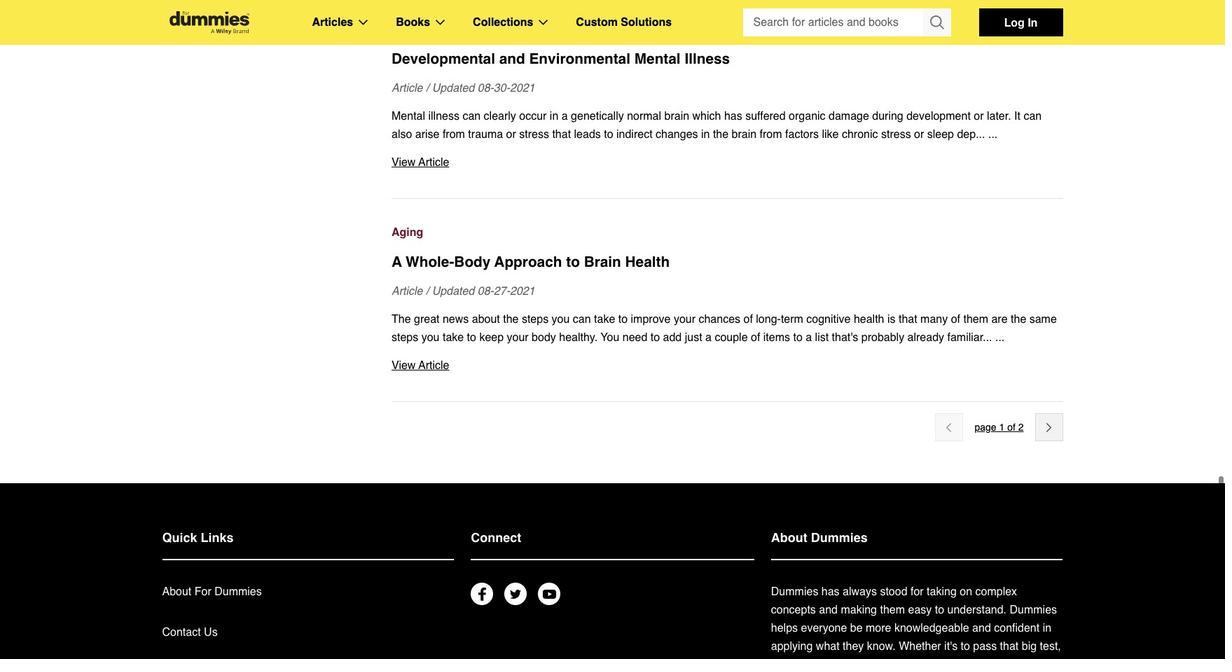 Task type: vqa. For each thing, say whether or not it's contained in the screenshot.
Article / Updated 03-26-2016
no



Task type: describe. For each thing, give the bounding box(es) containing it.
a inside mental illness can clearly occur in a genetically normal brain which has suffered organic damage during development or later. it can also arise from trauma or stress that leads to indirect changes in the brain from factors like chronic stress or sleep dep...
[[562, 110, 568, 123]]

or down the clearly
[[506, 128, 516, 141]]

neuroscience link
[[392, 20, 1063, 39]]

has inside mental illness can clearly occur in a genetically normal brain which has suffered organic damage during development or later. it can also arise from trauma or stress that leads to indirect changes in the brain from factors like chronic stress or sleep dep...
[[724, 110, 742, 123]]

that inside the "the great news about the steps you can take to improve your chances of long-term cognitive health is that many of them are the same steps you take to keep your body healthy. you need to add just a couple of items to a list that's probably already familiar..."
[[899, 313, 917, 326]]

or left sleep
[[914, 128, 924, 141]]

2 from from the left
[[760, 128, 782, 141]]

has inside dummies has always stood for taking on complex concepts and making them easy to understand. dummies helps everyone be more knowledgeable and confident in applying what they know. whether it's to pass that big test, qualify for that big promotion or even master that coo
[[822, 586, 840, 598]]

quick links
[[162, 530, 234, 545]]

arise
[[415, 128, 440, 141]]

taking
[[927, 586, 957, 598]]

whole-
[[406, 254, 454, 270]]

1 horizontal spatial a
[[705, 331, 712, 344]]

knowledgeable
[[894, 622, 969, 635]]

open collections list image
[[539, 20, 548, 25]]

already
[[908, 331, 944, 344]]

term
[[781, 313, 803, 326]]

log in
[[1004, 15, 1038, 29]]

are
[[992, 313, 1008, 326]]

even
[[929, 658, 953, 659]]

many
[[920, 313, 948, 326]]

open article categories image
[[359, 20, 368, 25]]

damage
[[829, 110, 869, 123]]

page
[[975, 422, 997, 433]]

dummies up always in the bottom right of the page
[[811, 530, 868, 545]]

1 horizontal spatial brain
[[732, 128, 757, 141]]

2021 for environmental
[[510, 82, 535, 95]]

that's
[[832, 331, 858, 344]]

1 vertical spatial big
[[845, 658, 860, 659]]

be
[[850, 622, 863, 635]]

article / updated 08-27-2021
[[392, 285, 535, 298]]

probably
[[861, 331, 904, 344]]

contact
[[162, 626, 201, 639]]

body
[[454, 254, 491, 270]]

master
[[956, 658, 990, 659]]

promotion
[[863, 658, 913, 659]]

2 horizontal spatial and
[[972, 622, 991, 635]]

of inside button
[[1007, 422, 1016, 433]]

complex
[[975, 586, 1017, 598]]

need
[[623, 331, 647, 344]]

contact us
[[162, 626, 218, 639]]

log
[[1004, 15, 1025, 29]]

easy
[[908, 604, 932, 616]]

same
[[1030, 313, 1057, 326]]

1 vertical spatial you
[[421, 331, 440, 344]]

solutions
[[621, 16, 672, 29]]

1 horizontal spatial for
[[911, 586, 924, 598]]

to down taking
[[935, 604, 944, 616]]

1 vertical spatial for
[[807, 658, 820, 659]]

sleep
[[927, 128, 954, 141]]

about dummies
[[771, 530, 868, 545]]

to down term
[[793, 331, 803, 344]]

like
[[822, 128, 839, 141]]

chances
[[699, 313, 740, 326]]

great
[[414, 313, 440, 326]]

know.
[[867, 640, 896, 653]]

1 horizontal spatial steps
[[522, 313, 549, 326]]

you
[[601, 331, 619, 344]]

logo image
[[162, 11, 256, 34]]

making
[[841, 604, 877, 616]]

applying
[[771, 640, 813, 653]]

article / updated 08-30-2021
[[392, 82, 535, 95]]

1 vertical spatial in
[[701, 128, 710, 141]]

normal
[[627, 110, 661, 123]]

collections
[[473, 16, 533, 29]]

to inside mental illness can clearly occur in a genetically normal brain which has suffered organic damage during development or later. it can also arise from trauma or stress that leads to indirect changes in the brain from factors like chronic stress or sleep dep...
[[604, 128, 613, 141]]

mental illness can clearly occur in a genetically normal brain which has suffered organic damage during development or later. it can also arise from trauma or stress that leads to indirect changes in the brain from factors like chronic stress or sleep dep...
[[392, 110, 1042, 141]]

confident
[[994, 622, 1040, 635]]

everyone
[[801, 622, 847, 635]]

pass
[[973, 640, 997, 653]]

books
[[396, 16, 430, 29]]

list
[[815, 331, 829, 344]]

to up need on the right
[[618, 313, 628, 326]]

custom
[[576, 16, 618, 29]]

can inside the "the great news about the steps you can take to improve your chances of long-term cognitive health is that many of them are the same steps you take to keep your body healthy. you need to add just a couple of items to a list that's probably already familiar..."
[[573, 313, 591, 326]]

on
[[960, 586, 972, 598]]

understand.
[[947, 604, 1007, 616]]

aging link
[[392, 223, 1063, 242]]

it's
[[944, 640, 958, 653]]

always
[[843, 586, 877, 598]]

of right many
[[951, 313, 960, 326]]

later.
[[987, 110, 1011, 123]]

environmental
[[529, 50, 630, 67]]

changes
[[656, 128, 698, 141]]

news
[[443, 313, 469, 326]]

helps
[[771, 622, 798, 635]]

Search for articles and books text field
[[743, 8, 924, 36]]

cognitive
[[806, 313, 851, 326]]

0 horizontal spatial steps
[[392, 331, 418, 344]]

2 horizontal spatial can
[[1024, 110, 1042, 123]]

approach
[[494, 254, 562, 270]]

genetically
[[571, 110, 624, 123]]

qualify
[[771, 658, 804, 659]]

1 vertical spatial and
[[819, 604, 838, 616]]

links
[[201, 530, 234, 545]]

the inside mental illness can clearly occur in a genetically normal brain which has suffered organic damage during development or later. it can also arise from trauma or stress that leads to indirect changes in the brain from factors like chronic stress or sleep dep...
[[713, 128, 729, 141]]

concepts
[[771, 604, 816, 616]]

them inside dummies has always stood for taking on complex concepts and making them easy to understand. dummies helps everyone be more knowledgeable and confident in applying what they know. whether it's to pass that big test, qualify for that big promotion or even master that coo
[[880, 604, 905, 616]]

or up dep... on the top of page
[[974, 110, 984, 123]]

indirect
[[616, 128, 653, 141]]



Task type: locate. For each thing, give the bounding box(es) containing it.
article up the the at the top
[[392, 285, 423, 298]]

steps down the the at the top
[[392, 331, 418, 344]]

has right which
[[724, 110, 742, 123]]

developmental and environmental mental illness
[[392, 50, 730, 67]]

1 updated from the top
[[432, 82, 474, 95]]

1 vertical spatial mental
[[392, 110, 425, 123]]

2021 down approach
[[510, 285, 535, 298]]

view article link for developmental and environmental mental illness
[[392, 153, 1063, 172]]

2021 for body
[[510, 285, 535, 298]]

chronic
[[842, 128, 878, 141]]

the right about
[[503, 313, 519, 326]]

you down great
[[421, 331, 440, 344]]

08-
[[478, 82, 494, 95], [478, 285, 494, 298]]

updated
[[432, 82, 474, 95], [432, 285, 474, 298]]

illness
[[685, 50, 730, 67]]

1 vertical spatial view article
[[392, 359, 449, 372]]

dummies up confident
[[1010, 604, 1057, 616]]

in right occur
[[550, 110, 559, 123]]

view down the the at the top
[[392, 359, 416, 372]]

body
[[532, 331, 556, 344]]

1 horizontal spatial stress
[[881, 128, 911, 141]]

healthy.
[[559, 331, 598, 344]]

0 horizontal spatial you
[[421, 331, 440, 344]]

in
[[1028, 15, 1038, 29]]

that down the what on the bottom right of the page
[[823, 658, 842, 659]]

view article down great
[[392, 359, 449, 372]]

/ up illness
[[426, 82, 429, 95]]

the
[[392, 313, 411, 326]]

stress
[[519, 128, 549, 141], [881, 128, 911, 141]]

0 vertical spatial /
[[426, 82, 429, 95]]

0 horizontal spatial from
[[443, 128, 465, 141]]

connect
[[471, 530, 521, 545]]

brain
[[584, 254, 621, 270]]

about
[[771, 530, 808, 545], [162, 586, 191, 598]]

occur
[[519, 110, 547, 123]]

1 horizontal spatial in
[[701, 128, 710, 141]]

1 vertical spatial has
[[822, 586, 840, 598]]

1 vertical spatial steps
[[392, 331, 418, 344]]

your left the body
[[507, 331, 529, 344]]

has left always in the bottom right of the page
[[822, 586, 840, 598]]

2 horizontal spatial a
[[806, 331, 812, 344]]

dep...
[[957, 128, 985, 141]]

from down illness
[[443, 128, 465, 141]]

0 vertical spatial big
[[1022, 640, 1037, 653]]

updated for whole-
[[432, 285, 474, 298]]

1 / from the top
[[426, 82, 429, 95]]

2 view from the top
[[392, 359, 416, 372]]

27-
[[494, 285, 510, 298]]

to right "it's"
[[961, 640, 970, 653]]

0 horizontal spatial your
[[507, 331, 529, 344]]

0 horizontal spatial a
[[562, 110, 568, 123]]

2 vertical spatial in
[[1043, 622, 1052, 635]]

mental inside mental illness can clearly occur in a genetically normal brain which has suffered organic damage during development or later. it can also arise from trauma or stress that leads to indirect changes in the brain from factors like chronic stress or sleep dep...
[[392, 110, 425, 123]]

view down also
[[392, 156, 416, 169]]

1 horizontal spatial and
[[819, 604, 838, 616]]

big left test,
[[1022, 640, 1037, 653]]

or inside dummies has always stood for taking on complex concepts and making them easy to understand. dummies helps everyone be more knowledgeable and confident in applying what they know. whether it's to pass that big test, qualify for that big promotion or even master that coo
[[916, 658, 926, 659]]

/ for a
[[426, 285, 429, 298]]

of left 2
[[1007, 422, 1016, 433]]

1 vertical spatial your
[[507, 331, 529, 344]]

2 updated from the top
[[432, 285, 474, 298]]

mental up also
[[392, 110, 425, 123]]

dummies up concepts
[[771, 586, 818, 598]]

article up also
[[392, 82, 423, 95]]

test,
[[1040, 640, 1061, 653]]

0 horizontal spatial can
[[463, 110, 481, 123]]

2
[[1018, 422, 1024, 433]]

0 horizontal spatial for
[[807, 658, 820, 659]]

view article for developmental
[[392, 156, 449, 169]]

in inside dummies has always stood for taking on complex concepts and making them easy to understand. dummies helps everyone be more knowledgeable and confident in applying what they know. whether it's to pass that big test, qualify for that big promotion or even master that coo
[[1043, 622, 1052, 635]]

0 vertical spatial your
[[674, 313, 696, 326]]

/ up great
[[426, 285, 429, 298]]

2 2021 from the top
[[510, 285, 535, 298]]

updated for and
[[432, 82, 474, 95]]

to left brain
[[566, 254, 580, 270]]

a right 'just'
[[705, 331, 712, 344]]

big down they
[[845, 658, 860, 659]]

2 view article from the top
[[392, 359, 449, 372]]

0 horizontal spatial the
[[503, 313, 519, 326]]

neuroscience
[[392, 23, 465, 36]]

and up pass
[[972, 622, 991, 635]]

can up healthy.
[[573, 313, 591, 326]]

0 horizontal spatial and
[[499, 50, 525, 67]]

improve
[[631, 313, 671, 326]]

view article link down the 'couple'
[[392, 357, 1063, 375]]

it
[[1014, 110, 1021, 123]]

a whole-body approach to brain health link
[[392, 251, 1063, 272]]

whether
[[899, 640, 941, 653]]

just
[[685, 331, 702, 344]]

0 vertical spatial steps
[[522, 313, 549, 326]]

about for about dummies
[[771, 530, 808, 545]]

which
[[692, 110, 721, 123]]

the
[[713, 128, 729, 141], [503, 313, 519, 326], [1011, 313, 1026, 326]]

for
[[195, 586, 211, 598]]

can right it
[[1024, 110, 1042, 123]]

0 horizontal spatial in
[[550, 110, 559, 123]]

view for developmental
[[392, 156, 416, 169]]

08- for whole-
[[478, 285, 494, 298]]

0 vertical spatial and
[[499, 50, 525, 67]]

that inside mental illness can clearly occur in a genetically normal brain which has suffered organic damage during development or later. it can also arise from trauma or stress that leads to indirect changes in the brain from factors like chronic stress or sleep dep...
[[552, 128, 571, 141]]

08- for and
[[478, 82, 494, 95]]

0 vertical spatial in
[[550, 110, 559, 123]]

0 vertical spatial for
[[911, 586, 924, 598]]

health
[[854, 313, 884, 326]]

view article down arise on the top left of the page
[[392, 156, 449, 169]]

view for a
[[392, 359, 416, 372]]

steps up the body
[[522, 313, 549, 326]]

1 horizontal spatial the
[[713, 128, 729, 141]]

that down pass
[[994, 658, 1012, 659]]

take
[[594, 313, 615, 326], [443, 331, 464, 344]]

1 view article from the top
[[392, 156, 449, 169]]

add
[[663, 331, 682, 344]]

about for dummies
[[162, 586, 262, 598]]

1 vertical spatial about
[[162, 586, 191, 598]]

0 vertical spatial view article
[[392, 156, 449, 169]]

couple
[[715, 331, 748, 344]]

them down stood
[[880, 604, 905, 616]]

1 horizontal spatial you
[[552, 313, 570, 326]]

0 vertical spatial has
[[724, 110, 742, 123]]

in
[[550, 110, 559, 123], [701, 128, 710, 141], [1043, 622, 1052, 635]]

your up 'just'
[[674, 313, 696, 326]]

for
[[911, 586, 924, 598], [807, 658, 820, 659]]

long-
[[756, 313, 781, 326]]

2 08- from the top
[[478, 285, 494, 298]]

is
[[887, 313, 896, 326]]

1 horizontal spatial about
[[771, 530, 808, 545]]

and up "30-"
[[499, 50, 525, 67]]

0 vertical spatial them
[[963, 313, 988, 326]]

1
[[999, 422, 1005, 433]]

can
[[463, 110, 481, 123], [1024, 110, 1042, 123], [573, 313, 591, 326]]

1 horizontal spatial from
[[760, 128, 782, 141]]

about for about for dummies
[[162, 586, 191, 598]]

view article
[[392, 156, 449, 169], [392, 359, 449, 372]]

them
[[963, 313, 988, 326], [880, 604, 905, 616]]

brain up changes
[[664, 110, 689, 123]]

1 vertical spatial /
[[426, 285, 429, 298]]

of left items
[[751, 331, 760, 344]]

open book categories image
[[436, 20, 445, 25]]

that right the is
[[899, 313, 917, 326]]

0 horizontal spatial about
[[162, 586, 191, 598]]

1 vertical spatial view article link
[[392, 357, 1063, 375]]

that down confident
[[1000, 640, 1019, 653]]

of left long-
[[744, 313, 753, 326]]

quick
[[162, 530, 197, 545]]

updated up "news"
[[432, 285, 474, 298]]

us
[[204, 626, 218, 639]]

1 horizontal spatial take
[[594, 313, 615, 326]]

mental
[[634, 50, 681, 67], [392, 110, 425, 123]]

custom solutions link
[[576, 13, 672, 32]]

/
[[426, 82, 429, 95], [426, 285, 429, 298]]

2 stress from the left
[[881, 128, 911, 141]]

0 horizontal spatial big
[[845, 658, 860, 659]]

about for dummies link
[[162, 586, 262, 598]]

2 vertical spatial and
[[972, 622, 991, 635]]

0 vertical spatial 08-
[[478, 82, 494, 95]]

article down arise on the top left of the page
[[418, 156, 449, 169]]

and up everyone
[[819, 604, 838, 616]]

health
[[625, 254, 670, 270]]

brain down suffered
[[732, 128, 757, 141]]

2 horizontal spatial the
[[1011, 313, 1026, 326]]

1 horizontal spatial them
[[963, 313, 988, 326]]

stress down occur
[[519, 128, 549, 141]]

dummies right for
[[214, 586, 262, 598]]

in up test,
[[1043, 622, 1052, 635]]

0 horizontal spatial them
[[880, 604, 905, 616]]

aging
[[392, 226, 423, 239]]

the right are
[[1011, 313, 1026, 326]]

0 horizontal spatial take
[[443, 331, 464, 344]]

during
[[872, 110, 903, 123]]

page 1 of 2 button
[[975, 419, 1024, 436]]

0 vertical spatial take
[[594, 313, 615, 326]]

them inside the "the great news about the steps you can take to improve your chances of long-term cognitive health is that many of them are the same steps you take to keep your body healthy. you need to add just a couple of items to a list that's probably already familiar..."
[[963, 313, 988, 326]]

dummies
[[811, 530, 868, 545], [214, 586, 262, 598], [771, 586, 818, 598], [1010, 604, 1057, 616]]

the great news about the steps you can take to improve your chances of long-term cognitive health is that many of them are the same steps you take to keep your body healthy. you need to add just a couple of items to a list that's probably already familiar...
[[392, 313, 1057, 344]]

from down suffered
[[760, 128, 782, 141]]

1 horizontal spatial can
[[573, 313, 591, 326]]

take up "you"
[[594, 313, 615, 326]]

0 vertical spatial 2021
[[510, 82, 535, 95]]

stress down during
[[881, 128, 911, 141]]

/ for developmental
[[426, 82, 429, 95]]

or down the whether
[[916, 658, 926, 659]]

1 vertical spatial 08-
[[478, 285, 494, 298]]

a right occur
[[562, 110, 568, 123]]

0 horizontal spatial mental
[[392, 110, 425, 123]]

2 view article link from the top
[[392, 357, 1063, 375]]

custom solutions
[[576, 16, 672, 29]]

that left leads
[[552, 128, 571, 141]]

1 horizontal spatial mental
[[634, 50, 681, 67]]

they
[[843, 640, 864, 653]]

factors
[[785, 128, 819, 141]]

1 stress from the left
[[519, 128, 549, 141]]

leads
[[574, 128, 601, 141]]

for down the what on the bottom right of the page
[[807, 658, 820, 659]]

0 horizontal spatial brain
[[664, 110, 689, 123]]

1 08- from the top
[[478, 82, 494, 95]]

1 vertical spatial view
[[392, 359, 416, 372]]

0 vertical spatial about
[[771, 530, 808, 545]]

and
[[499, 50, 525, 67], [819, 604, 838, 616], [972, 622, 991, 635]]

you up the body
[[552, 313, 570, 326]]

1 horizontal spatial has
[[822, 586, 840, 598]]

articles
[[312, 16, 353, 29]]

0 vertical spatial updated
[[432, 82, 474, 95]]

cookie consent banner dialog
[[0, 609, 1225, 659]]

in down which
[[701, 128, 710, 141]]

your
[[674, 313, 696, 326], [507, 331, 529, 344]]

08- up the clearly
[[478, 82, 494, 95]]

a left list
[[806, 331, 812, 344]]

developmental and environmental mental illness link
[[392, 48, 1063, 69]]

dummies has always stood for taking on complex concepts and making them easy to understand. dummies helps everyone be more knowledgeable and confident in applying what they know. whether it's to pass that big test, qualify for that big promotion or even master that coo
[[771, 586, 1061, 659]]

1 vertical spatial updated
[[432, 285, 474, 298]]

08- up about
[[478, 285, 494, 298]]

also
[[392, 128, 412, 141]]

mental down solutions
[[634, 50, 681, 67]]

view article link down mental illness can clearly occur in a genetically normal brain which has suffered organic damage during development or later. it can also arise from trauma or stress that leads to indirect changes in the brain from factors like chronic stress or sleep dep...
[[392, 153, 1063, 172]]

1 from from the left
[[443, 128, 465, 141]]

1 view from the top
[[392, 156, 416, 169]]

article
[[392, 82, 423, 95], [418, 156, 449, 169], [392, 285, 423, 298], [418, 359, 449, 372]]

article down great
[[418, 359, 449, 372]]

1 horizontal spatial your
[[674, 313, 696, 326]]

take down "news"
[[443, 331, 464, 344]]

view article link for a whole-body approach to brain health
[[392, 357, 1063, 375]]

a
[[392, 254, 402, 270]]

suffered
[[745, 110, 786, 123]]

2 / from the top
[[426, 285, 429, 298]]

0 vertical spatial brain
[[664, 110, 689, 123]]

items
[[763, 331, 790, 344]]

1 vertical spatial them
[[880, 604, 905, 616]]

0 horizontal spatial stress
[[519, 128, 549, 141]]

for up easy on the right bottom of page
[[911, 586, 924, 598]]

2 horizontal spatial in
[[1043, 622, 1052, 635]]

the down which
[[713, 128, 729, 141]]

view article for a
[[392, 359, 449, 372]]

0 vertical spatial you
[[552, 313, 570, 326]]

0 horizontal spatial has
[[724, 110, 742, 123]]

1 view article link from the top
[[392, 153, 1063, 172]]

to left keep
[[467, 331, 476, 344]]

what
[[816, 640, 840, 653]]

to left add
[[651, 331, 660, 344]]

updated up illness
[[432, 82, 474, 95]]

a whole-body approach to brain health
[[392, 254, 670, 270]]

2021 up occur
[[510, 82, 535, 95]]

1 vertical spatial brain
[[732, 128, 757, 141]]

them up familiar...
[[963, 313, 988, 326]]

0 vertical spatial view article link
[[392, 153, 1063, 172]]

1 2021 from the top
[[510, 82, 535, 95]]

can up "trauma"
[[463, 110, 481, 123]]

0 vertical spatial view
[[392, 156, 416, 169]]

you
[[552, 313, 570, 326], [421, 331, 440, 344]]

group
[[743, 8, 951, 36]]

1 vertical spatial 2021
[[510, 285, 535, 298]]

0 vertical spatial mental
[[634, 50, 681, 67]]

illness
[[428, 110, 459, 123]]

1 horizontal spatial big
[[1022, 640, 1037, 653]]

page 1 of 2
[[975, 422, 1024, 433]]

to right leads
[[604, 128, 613, 141]]

1 vertical spatial take
[[443, 331, 464, 344]]



